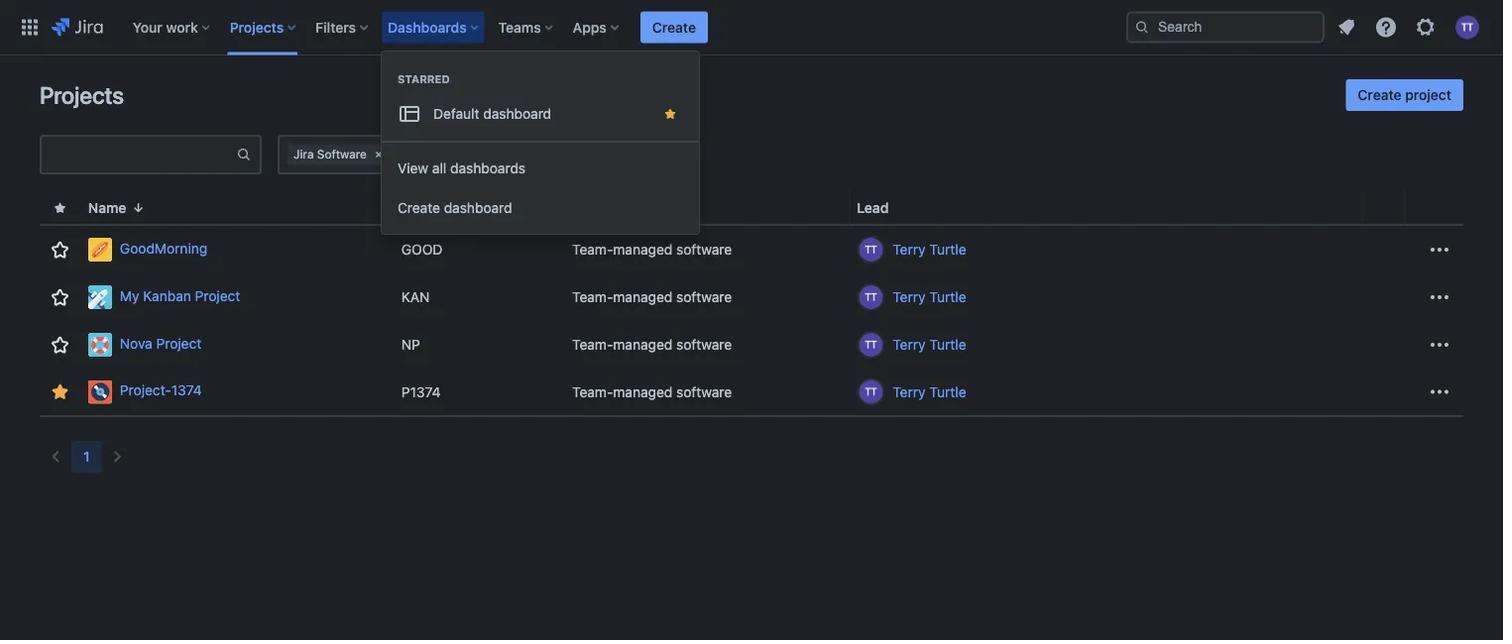 Task type: vqa. For each thing, say whether or not it's contained in the screenshot.
at
no



Task type: describe. For each thing, give the bounding box(es) containing it.
team- for np
[[573, 337, 614, 353]]

create for create project
[[1359, 87, 1402, 103]]

project
[[1406, 87, 1452, 103]]

software for good
[[677, 242, 732, 258]]

all
[[432, 160, 447, 177]]

create project button
[[1347, 79, 1464, 111]]

dashboards
[[388, 19, 467, 35]]

more image for np
[[1429, 333, 1452, 357]]

star goodmorning image
[[48, 238, 72, 262]]

my
[[120, 288, 139, 304]]

good
[[402, 242, 443, 258]]

appswitcher icon image
[[18, 15, 42, 39]]

terry for np
[[893, 337, 926, 353]]

create button
[[641, 11, 708, 43]]

nova project link
[[88, 333, 386, 357]]

default
[[434, 106, 480, 122]]

terry turtle for good
[[893, 242, 967, 258]]

project-
[[120, 383, 171, 399]]

previous image
[[44, 445, 67, 469]]

1 vertical spatial project
[[156, 336, 202, 352]]

create for create dashboard
[[398, 200, 440, 216]]

create dashboard button
[[382, 188, 699, 228]]

star my kanban project image
[[48, 286, 72, 310]]

kanban
[[143, 288, 191, 304]]

notifications image
[[1335, 15, 1359, 39]]

Search field
[[1127, 11, 1325, 43]]

primary element
[[12, 0, 1127, 55]]

apps
[[573, 19, 607, 35]]

create dashboard
[[398, 200, 513, 216]]

1
[[83, 449, 90, 465]]

your work button
[[127, 11, 218, 43]]

banner containing your work
[[0, 0, 1504, 56]]

projects button
[[224, 11, 304, 43]]

managed for kan
[[614, 289, 673, 306]]

team- for p1374
[[573, 384, 614, 400]]

teams button
[[493, 11, 561, 43]]

project-1374 link
[[88, 380, 386, 404]]

terry for good
[[893, 242, 926, 258]]

terry turtle link for p1374
[[893, 382, 967, 402]]

more image for kan
[[1429, 286, 1452, 310]]

more image
[[1429, 380, 1452, 404]]

view all dashboards link
[[382, 149, 699, 188]]

0 horizontal spatial projects
[[40, 81, 124, 109]]

lead
[[857, 200, 889, 216]]

np
[[402, 337, 420, 353]]

kan
[[402, 289, 430, 306]]

team-managed software for np
[[573, 337, 732, 353]]

dashboard for default dashboard
[[483, 106, 552, 122]]

nova
[[120, 336, 153, 352]]

lead button
[[850, 197, 913, 220]]

team- for good
[[573, 242, 614, 258]]

default dashboard link
[[382, 93, 699, 135]]

p1374
[[402, 384, 441, 400]]

work
[[166, 19, 198, 35]]

terry turtle for np
[[893, 337, 967, 353]]

open image
[[444, 143, 468, 167]]

goodmorning link
[[88, 238, 386, 262]]

starred
[[398, 73, 450, 86]]

my kanban project link
[[88, 286, 386, 310]]

view all dashboards
[[398, 160, 526, 177]]

next image
[[106, 445, 130, 469]]

search image
[[1135, 19, 1151, 35]]

create project
[[1359, 87, 1452, 103]]

apps button
[[567, 11, 627, 43]]

goodmorning
[[120, 240, 208, 257]]

teams
[[499, 19, 541, 35]]

key
[[402, 200, 426, 216]]

name button
[[80, 197, 154, 220]]



Task type: locate. For each thing, give the bounding box(es) containing it.
2 terry from the top
[[893, 289, 926, 306]]

terry turtle link for good
[[893, 240, 967, 260]]

software
[[677, 242, 732, 258], [677, 289, 732, 306], [677, 337, 732, 353], [677, 384, 732, 400]]

terry turtle link
[[893, 240, 967, 260], [893, 288, 967, 308], [893, 335, 967, 355], [893, 382, 967, 402]]

name
[[88, 200, 126, 216]]

project down "goodmorning" link
[[195, 288, 240, 304]]

1 turtle from the top
[[930, 242, 967, 258]]

1 more image from the top
[[1429, 238, 1452, 262]]

jira
[[294, 147, 314, 161]]

2 team- from the top
[[573, 289, 614, 306]]

1 vertical spatial more image
[[1429, 286, 1452, 310]]

4 team- from the top
[[573, 384, 614, 400]]

4 terry from the top
[[893, 384, 926, 400]]

dashboard
[[483, 106, 552, 122], [444, 200, 513, 216]]

clear image
[[371, 147, 387, 163]]

dashboard for create dashboard
[[444, 200, 513, 216]]

0 horizontal spatial create
[[398, 200, 440, 216]]

create
[[653, 19, 696, 35], [1359, 87, 1402, 103], [398, 200, 440, 216]]

team-managed software for good
[[573, 242, 732, 258]]

team-managed software
[[573, 242, 732, 258], [573, 289, 732, 306], [573, 337, 732, 353], [573, 384, 732, 400]]

1374
[[171, 383, 202, 399]]

1 vertical spatial create
[[1359, 87, 1402, 103]]

team- for kan
[[573, 289, 614, 306]]

terry
[[893, 242, 926, 258], [893, 289, 926, 306], [893, 337, 926, 353], [893, 384, 926, 400]]

settings image
[[1415, 15, 1439, 39]]

4 team-managed software from the top
[[573, 384, 732, 400]]

terry turtle link for np
[[893, 335, 967, 355]]

4 terry turtle from the top
[[893, 384, 967, 400]]

star nova project image
[[48, 333, 72, 357]]

create down view
[[398, 200, 440, 216]]

turtle for np
[[930, 337, 967, 353]]

1 horizontal spatial projects
[[230, 19, 284, 35]]

managed for np
[[614, 337, 673, 353]]

3 more image from the top
[[1429, 333, 1452, 357]]

my kanban project
[[120, 288, 240, 304]]

4 terry turtle link from the top
[[893, 382, 967, 402]]

turtle for good
[[930, 242, 967, 258]]

terry for kan
[[893, 289, 926, 306]]

view
[[398, 160, 429, 177]]

1 horizontal spatial create
[[653, 19, 696, 35]]

dashboard up view all dashboards 'link'
[[483, 106, 552, 122]]

projects inside dropdown button
[[230, 19, 284, 35]]

dashboard inside button
[[444, 200, 513, 216]]

software
[[317, 147, 367, 161]]

0 vertical spatial dashboard
[[483, 106, 552, 122]]

project-1374
[[120, 383, 202, 399]]

team-managed software for kan
[[573, 289, 732, 306]]

3 managed from the top
[[614, 337, 673, 353]]

2 vertical spatial more image
[[1429, 333, 1452, 357]]

0 vertical spatial project
[[195, 288, 240, 304]]

terry turtle for kan
[[893, 289, 967, 306]]

1 team- from the top
[[573, 242, 614, 258]]

0 vertical spatial create
[[653, 19, 696, 35]]

create left project
[[1359, 87, 1402, 103]]

1 terry from the top
[[893, 242, 926, 258]]

project
[[195, 288, 240, 304], [156, 336, 202, 352]]

3 terry from the top
[[893, 337, 926, 353]]

create inside create dashboard button
[[398, 200, 440, 216]]

managed for p1374
[[614, 384, 673, 400]]

jira software
[[294, 147, 367, 161]]

terry turtle for p1374
[[893, 384, 967, 400]]

turtle
[[930, 242, 967, 258], [930, 289, 967, 306], [930, 337, 967, 353], [930, 384, 967, 400]]

team-
[[573, 242, 614, 258], [573, 289, 614, 306], [573, 337, 614, 353], [573, 384, 614, 400]]

2 software from the top
[[677, 289, 732, 306]]

None text field
[[42, 141, 236, 169]]

terry turtle
[[893, 242, 967, 258], [893, 289, 967, 306], [893, 337, 967, 353], [893, 384, 967, 400]]

0 vertical spatial more image
[[1429, 238, 1452, 262]]

2 managed from the top
[[614, 289, 673, 306]]

1 managed from the top
[[614, 242, 673, 258]]

your profile and settings image
[[1456, 15, 1480, 39]]

software for np
[[677, 337, 732, 353]]

4 software from the top
[[677, 384, 732, 400]]

terry turtle link for kan
[[893, 288, 967, 308]]

clear image
[[425, 147, 440, 163]]

star default dashboard image
[[663, 106, 679, 122]]

projects
[[230, 19, 284, 35], [40, 81, 124, 109]]

4 managed from the top
[[614, 384, 673, 400]]

2 more image from the top
[[1429, 286, 1452, 310]]

3 software from the top
[[677, 337, 732, 353]]

2 terry turtle link from the top
[[893, 288, 967, 308]]

2 team-managed software from the top
[[573, 289, 732, 306]]

0 vertical spatial projects
[[230, 19, 284, 35]]

nova project
[[120, 336, 202, 352]]

project right nova in the bottom of the page
[[156, 336, 202, 352]]

filters
[[316, 19, 356, 35]]

1 software from the top
[[677, 242, 732, 258]]

create for create
[[653, 19, 696, 35]]

managed
[[614, 242, 673, 258], [614, 289, 673, 306], [614, 337, 673, 353], [614, 384, 673, 400]]

1 button
[[71, 441, 102, 473]]

2 terry turtle from the top
[[893, 289, 967, 306]]

2 horizontal spatial create
[[1359, 87, 1402, 103]]

4 turtle from the top
[[930, 384, 967, 400]]

create inside create project button
[[1359, 87, 1402, 103]]

default dashboard
[[434, 106, 552, 122]]

turtle for kan
[[930, 289, 967, 306]]

dashboards button
[[382, 11, 487, 43]]

dashboard image
[[398, 102, 422, 126]]

3 turtle from the top
[[930, 337, 967, 353]]

3 team-managed software from the top
[[573, 337, 732, 353]]

software for p1374
[[677, 384, 732, 400]]

managed for good
[[614, 242, 673, 258]]

dashboards
[[450, 160, 526, 177]]

turtle for p1374
[[930, 384, 967, 400]]

1 terry turtle link from the top
[[893, 240, 967, 260]]

team-managed software for p1374
[[573, 384, 732, 400]]

1 vertical spatial dashboard
[[444, 200, 513, 216]]

2 vertical spatial create
[[398, 200, 440, 216]]

3 terry turtle from the top
[[893, 337, 967, 353]]

2 turtle from the top
[[930, 289, 967, 306]]

your
[[133, 19, 163, 35]]

help image
[[1375, 15, 1399, 39]]

create inside create button
[[653, 19, 696, 35]]

your work
[[133, 19, 198, 35]]

create right apps popup button
[[653, 19, 696, 35]]

3 terry turtle link from the top
[[893, 335, 967, 355]]

terry for p1374
[[893, 384, 926, 400]]

1 team-managed software from the top
[[573, 242, 732, 258]]

star project-1374 image
[[48, 380, 72, 404]]

filters button
[[310, 11, 376, 43]]

projects right "work"
[[230, 19, 284, 35]]

banner
[[0, 0, 1504, 56]]

3 team- from the top
[[573, 337, 614, 353]]

1 terry turtle from the top
[[893, 242, 967, 258]]

software for kan
[[677, 289, 732, 306]]

jira image
[[52, 15, 103, 39], [52, 15, 103, 39]]

more image
[[1429, 238, 1452, 262], [1429, 286, 1452, 310], [1429, 333, 1452, 357]]

key button
[[394, 197, 450, 220]]

projects down appswitcher icon at the top of the page
[[40, 81, 124, 109]]

1 vertical spatial projects
[[40, 81, 124, 109]]

dashboard down dashboards at top left
[[444, 200, 513, 216]]



